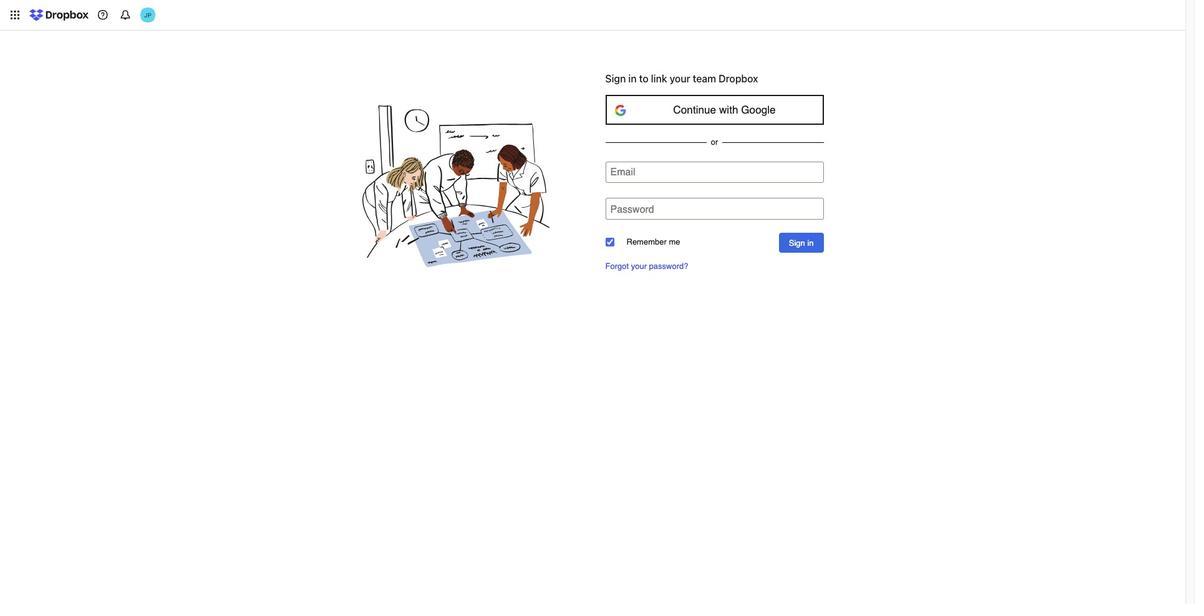 Task type: locate. For each thing, give the bounding box(es) containing it.
sign inside button
[[789, 238, 805, 247]]

in
[[629, 73, 637, 84], [808, 238, 814, 247]]

0 horizontal spatial sign
[[606, 73, 626, 84]]

0 horizontal spatial in
[[629, 73, 637, 84]]

Email email field
[[606, 162, 824, 183]]

1 horizontal spatial your
[[670, 73, 691, 84]]

sign for sign in
[[789, 238, 805, 247]]

sign in to link your team dropbox
[[606, 73, 758, 84]]

your
[[670, 73, 691, 84], [631, 261, 647, 271]]

Remember me checkbox
[[606, 237, 614, 246]]

0 horizontal spatial your
[[631, 261, 647, 271]]

sign
[[606, 73, 626, 84], [789, 238, 805, 247]]

0 vertical spatial sign
[[606, 73, 626, 84]]

your right 'forgot'
[[631, 261, 647, 271]]

1 horizontal spatial sign
[[789, 238, 805, 247]]

continue with google button
[[606, 95, 824, 125]]

1 horizontal spatial in
[[808, 238, 814, 247]]

sign in button
[[779, 233, 824, 253]]

in for sign in
[[808, 238, 814, 247]]

1 vertical spatial in
[[808, 238, 814, 247]]

email
[[611, 167, 636, 178]]

with
[[719, 104, 738, 116]]

me
[[669, 237, 680, 247]]

sign for sign in to link your team dropbox
[[606, 73, 626, 84]]

sign in
[[789, 238, 814, 247]]

dropbox
[[719, 73, 758, 84]]

your right link
[[670, 73, 691, 84]]

Password password field
[[606, 198, 824, 220]]

in inside button
[[808, 238, 814, 247]]

0 vertical spatial in
[[629, 73, 637, 84]]

1 vertical spatial sign
[[789, 238, 805, 247]]



Task type: vqa. For each thing, say whether or not it's contained in the screenshot.
remember
yes



Task type: describe. For each thing, give the bounding box(es) containing it.
link
[[651, 73, 667, 84]]

to
[[639, 73, 649, 84]]

1 vertical spatial your
[[631, 261, 647, 271]]

continue with google
[[674, 104, 776, 116]]

jp
[[144, 11, 152, 19]]

in for sign in to link your team dropbox
[[629, 73, 637, 84]]

0 vertical spatial your
[[670, 73, 691, 84]]

password?
[[649, 261, 689, 271]]

forgot
[[606, 261, 629, 271]]

remember
[[627, 237, 667, 247]]

jp button
[[138, 5, 158, 25]]

dropbox logo - go to the homepage image
[[25, 5, 93, 25]]

remember me
[[627, 237, 680, 247]]

password
[[611, 204, 654, 215]]

google
[[741, 104, 776, 116]]

team
[[693, 73, 716, 84]]

global header element
[[0, 0, 1186, 31]]

continue
[[674, 104, 716, 116]]

forgot your password?
[[606, 261, 689, 271]]

or
[[711, 137, 718, 147]]

forgot your password? link
[[606, 261, 824, 271]]



